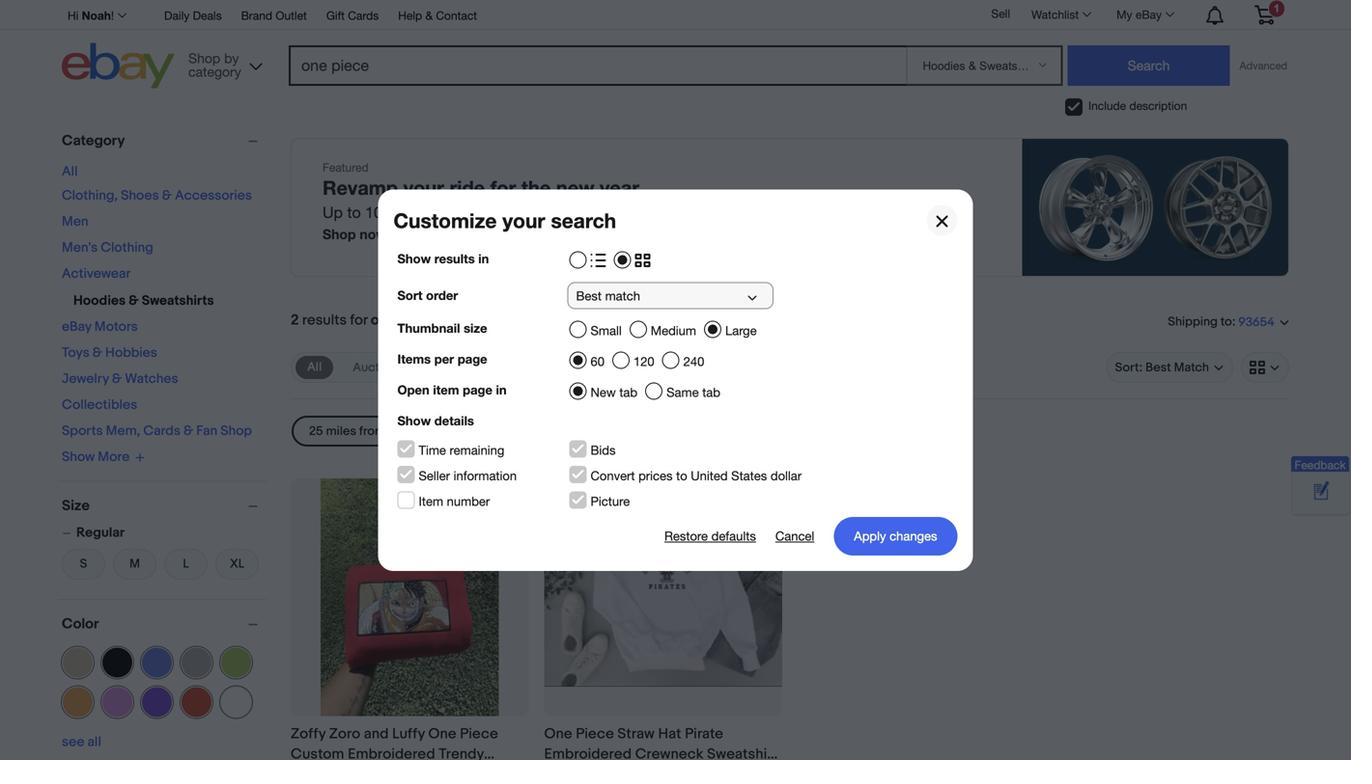 Task type: vqa. For each thing, say whether or not it's contained in the screenshot.
"All" link
yes



Task type: locate. For each thing, give the bounding box(es) containing it.
to right up
[[347, 204, 361, 222]]

for left one
[[350, 312, 367, 329]]

in
[[478, 251, 489, 266], [496, 383, 507, 398]]

tab right 'same'
[[702, 385, 720, 400]]

0 horizontal spatial for
[[350, 312, 367, 329]]

1 horizontal spatial ebay
[[1136, 8, 1162, 21]]

dollar
[[771, 469, 802, 484]]

ebay right the my
[[1136, 8, 1162, 21]]

xl
[[230, 557, 244, 572]]

piece right "luffy"
[[460, 726, 498, 744]]

hoodies
[[73, 293, 126, 310]]

cards right mem, on the bottom
[[143, 423, 180, 440]]

shop right fan
[[220, 423, 252, 440]]

your up off
[[403, 176, 444, 199]]

0 horizontal spatial all
[[62, 164, 78, 180]]

1 piece from the left
[[460, 726, 498, 744]]

one piece straw hat pirate embroidered crewneck sweatshirt trendy anime image
[[544, 508, 782, 688]]

banner
[[62, 0, 1289, 94]]

piece inside zoffy zoro and luffy one piece custom embroidered trend
[[460, 726, 498, 744]]

2 vertical spatial show
[[62, 450, 95, 466]]

page down "now"
[[463, 383, 492, 398]]

1 horizontal spatial shop
[[323, 226, 356, 242]]

same
[[666, 385, 699, 400]]

thumbnail
[[397, 321, 460, 336]]

piece inside the one piece straw hat pirate embroidered crewneck sweatshir
[[576, 726, 614, 744]]

1 vertical spatial page
[[463, 383, 492, 398]]

category
[[62, 132, 125, 150]]

advanced
[[1239, 59, 1287, 72]]

embroidered down straw
[[544, 747, 632, 761]]

0 vertical spatial shop
[[323, 226, 356, 242]]

all left 'auction' link
[[307, 360, 322, 375]]

search for save this search
[[547, 313, 584, 328]]

1 horizontal spatial your
[[502, 208, 545, 232]]

0 vertical spatial all link
[[62, 164, 78, 180]]

time remaining
[[419, 443, 504, 458]]

show results in
[[397, 251, 489, 266]]

page for item
[[463, 383, 492, 398]]

0 horizontal spatial shop
[[220, 423, 252, 440]]

search for customize your search
[[551, 208, 616, 232]]

1 horizontal spatial embroidered
[[544, 747, 632, 761]]

1 vertical spatial show
[[397, 414, 431, 429]]

your shopping cart contains 1 item image
[[1254, 5, 1276, 24]]

0 vertical spatial ebay
[[1136, 8, 1162, 21]]

0 vertical spatial search
[[551, 208, 616, 232]]

1 one from the left
[[428, 726, 457, 744]]

0 vertical spatial results
[[434, 251, 475, 266]]

& up motors
[[129, 293, 139, 310]]

& down toys & hobbies link
[[112, 371, 122, 388]]

1 embroidered from the left
[[348, 747, 435, 761]]

watchlist
[[1031, 8, 1079, 21]]

0 horizontal spatial one
[[428, 726, 457, 744]]

revamp
[[323, 176, 398, 199]]

clothing
[[101, 240, 153, 256]]

0 vertical spatial cards
[[348, 9, 379, 22]]

0 vertical spatial for
[[490, 176, 516, 199]]

clothing, shoes & accessories men men's clothing
[[62, 188, 252, 256]]

s link
[[62, 548, 105, 582]]

shop down up
[[323, 226, 356, 242]]

cards right the gift
[[348, 9, 379, 22]]

1 horizontal spatial for
[[490, 176, 516, 199]]

search inside dialog
[[551, 208, 616, 232]]

1 horizontal spatial tab
[[702, 385, 720, 400]]

0 vertical spatial show
[[397, 251, 431, 266]]

0 vertical spatial all
[[62, 164, 78, 180]]

show down open
[[397, 414, 431, 429]]

search right "this"
[[547, 313, 584, 328]]

show down sports
[[62, 450, 95, 466]]

new tab
[[591, 385, 638, 400]]

ebay motors toys & hobbies jewelry & watches collectibles sports mem, cards & fan shop
[[62, 319, 252, 440]]

all link up clothing,
[[62, 164, 78, 180]]

tab for new tab
[[619, 385, 638, 400]]

25 miles from 93654 link
[[292, 416, 457, 447]]

apply changes
[[854, 529, 937, 544]]

0 vertical spatial page
[[458, 352, 487, 367]]

& inside account navigation
[[425, 9, 433, 22]]

0 horizontal spatial your
[[403, 176, 444, 199]]

restore defaults
[[664, 529, 756, 544]]

25
[[309, 424, 323, 439]]

1 horizontal spatial in
[[496, 383, 507, 398]]

1 horizontal spatial one
[[544, 726, 572, 744]]

small
[[591, 323, 622, 338]]

one piece straw hat pirate embroidered crewneck sweatshir heading
[[544, 726, 778, 761]]

thumbnail size
[[397, 321, 487, 336]]

show up sort
[[397, 251, 431, 266]]

0 horizontal spatial results
[[302, 312, 347, 329]]

None submit
[[1068, 45, 1230, 86]]

and
[[364, 726, 389, 744]]

in down buy it now link
[[496, 383, 507, 398]]

0 horizontal spatial to
[[347, 204, 361, 222]]

1 vertical spatial ebay
[[62, 319, 91, 336]]

remaining
[[450, 443, 504, 458]]

one piece straw hat pirate embroidered crewneck sweatshir
[[544, 726, 778, 761]]

1 vertical spatial to
[[676, 469, 687, 484]]

1 vertical spatial shop
[[220, 423, 252, 440]]

per
[[434, 352, 454, 367]]

results inside customize your search dialog
[[434, 251, 475, 266]]

one inside zoffy zoro and luffy one piece custom embroidered trend
[[428, 726, 457, 744]]

0 horizontal spatial all link
[[62, 164, 78, 180]]

one left straw
[[544, 726, 572, 744]]

1 vertical spatial your
[[502, 208, 545, 232]]

mem,
[[106, 423, 140, 440]]

0 horizontal spatial in
[[478, 251, 489, 266]]

open item page in
[[397, 383, 507, 398]]

1 vertical spatial cards
[[143, 423, 180, 440]]

0 vertical spatial your
[[403, 176, 444, 199]]

2 one from the left
[[544, 726, 572, 744]]

1 horizontal spatial cards
[[348, 9, 379, 22]]

featured revamp your ride for the new year up to 10% off select wheels shop now
[[323, 161, 639, 242]]

color button
[[62, 616, 267, 634]]

search
[[551, 208, 616, 232], [547, 313, 584, 328]]

customize your search
[[394, 208, 616, 232]]

1 tab from the left
[[619, 385, 638, 400]]

ebay up toys
[[62, 319, 91, 336]]

l link
[[164, 548, 208, 582]]

1 horizontal spatial to
[[676, 469, 687, 484]]

toys
[[62, 345, 89, 362]]

page right per
[[458, 352, 487, 367]]

size button
[[62, 498, 267, 515]]

1 vertical spatial results
[[302, 312, 347, 329]]

& inside clothing, shoes & accessories men men's clothing
[[162, 188, 172, 204]]

wheels
[[469, 204, 517, 222]]

crewneck
[[635, 747, 704, 761]]

include description
[[1088, 99, 1187, 113]]

0 vertical spatial in
[[478, 251, 489, 266]]

& right help
[[425, 9, 433, 22]]

embroidered down and
[[348, 747, 435, 761]]

2 tab from the left
[[702, 385, 720, 400]]

regular button
[[62, 525, 267, 542]]

to inside dialog
[[676, 469, 687, 484]]

featured
[[323, 161, 368, 174]]

united
[[691, 469, 728, 484]]

year
[[600, 176, 639, 199]]

brand outlet link
[[241, 6, 307, 27]]

0 horizontal spatial tab
[[619, 385, 638, 400]]

collectibles
[[62, 397, 137, 414]]

buy
[[428, 360, 448, 375]]

daily
[[164, 9, 190, 22]]

results up order
[[434, 251, 475, 266]]

accessories
[[175, 188, 252, 204]]

save this search
[[492, 313, 584, 328]]

more
[[98, 450, 130, 466]]

ebay inside account navigation
[[1136, 8, 1162, 21]]

sort order
[[397, 288, 458, 303]]

your down the the
[[502, 208, 545, 232]]

1 vertical spatial in
[[496, 383, 507, 398]]

one right "luffy"
[[428, 726, 457, 744]]

sports
[[62, 423, 103, 440]]

all
[[87, 735, 101, 751]]

see
[[62, 735, 84, 751]]

toys & hobbies link
[[62, 345, 157, 362]]

1 vertical spatial all link
[[296, 356, 333, 380]]

for up the 'wheels' on the left of page
[[490, 176, 516, 199]]

& right the shoes
[[162, 188, 172, 204]]

one
[[428, 726, 457, 744], [544, 726, 572, 744]]

it
[[451, 360, 459, 375]]

l
[[183, 557, 189, 572]]

1 horizontal spatial piece
[[576, 726, 614, 744]]

all link down 2
[[296, 356, 333, 380]]

piece left straw
[[576, 726, 614, 744]]

in down customize your search
[[478, 251, 489, 266]]

0 horizontal spatial embroidered
[[348, 747, 435, 761]]

up
[[323, 204, 343, 222]]

1 horizontal spatial results
[[434, 251, 475, 266]]

all up clothing,
[[62, 164, 78, 180]]

search inside button
[[547, 313, 584, 328]]

0 horizontal spatial ebay
[[62, 319, 91, 336]]

motors
[[94, 319, 138, 336]]

2 piece from the left
[[576, 726, 614, 744]]

results right 2
[[302, 312, 347, 329]]

cards inside the ebay motors toys & hobbies jewelry & watches collectibles sports mem, cards & fan shop
[[143, 423, 180, 440]]

cards
[[348, 9, 379, 22], [143, 423, 180, 440]]

my
[[1116, 8, 1132, 21]]

for
[[490, 176, 516, 199], [350, 312, 367, 329]]

shop inside the ebay motors toys & hobbies jewelry & watches collectibles sports mem, cards & fan shop
[[220, 423, 252, 440]]

tab right new
[[619, 385, 638, 400]]

sweatshirts
[[142, 293, 214, 310]]

0 horizontal spatial cards
[[143, 423, 180, 440]]

one
[[371, 312, 395, 329]]

search down "new"
[[551, 208, 616, 232]]

to right prices
[[676, 469, 687, 484]]

for inside featured revamp your ride for the new year up to 10% off select wheels shop now
[[490, 176, 516, 199]]

1 horizontal spatial all link
[[296, 356, 333, 380]]

gift cards link
[[326, 6, 379, 27]]

1 vertical spatial search
[[547, 313, 584, 328]]

watchlist link
[[1021, 3, 1100, 26]]

shop inside featured revamp your ride for the new year up to 10% off select wheels shop now
[[323, 226, 356, 242]]

collectibles link
[[62, 397, 137, 414]]

show more
[[62, 450, 130, 466]]

1 horizontal spatial all
[[307, 360, 322, 375]]

0 vertical spatial to
[[347, 204, 361, 222]]

2 embroidered from the left
[[544, 747, 632, 761]]

defaults
[[711, 529, 756, 544]]

now
[[360, 226, 387, 242]]

0 horizontal spatial piece
[[460, 726, 498, 744]]

pirate
[[685, 726, 723, 744]]

apply
[[854, 529, 886, 544]]

same tab
[[666, 385, 720, 400]]

one piece straw hat pirate embroidered crewneck sweatshir link
[[544, 725, 782, 761]]

zoffy
[[291, 726, 326, 744]]



Task type: describe. For each thing, give the bounding box(es) containing it.
sports mem, cards & fan shop link
[[62, 423, 252, 440]]

convert prices to united states dollar
[[591, 469, 802, 484]]

page for per
[[458, 352, 487, 367]]

item
[[419, 494, 443, 509]]

show for show results in
[[397, 251, 431, 266]]

& right toys
[[92, 345, 102, 362]]

banner containing sell
[[62, 0, 1289, 94]]

cancel button
[[775, 517, 814, 556]]

restore defaults button
[[664, 517, 756, 556]]

account navigation
[[62, 0, 1289, 30]]

piece
[[399, 312, 436, 329]]

regular
[[76, 525, 125, 542]]

fan
[[196, 423, 217, 440]]

size
[[62, 498, 90, 515]]

clothing, shoes & accessories link
[[62, 188, 252, 204]]

my ebay link
[[1106, 3, 1183, 26]]

straw
[[618, 726, 655, 744]]

custom
[[291, 747, 344, 761]]

to inside featured revamp your ride for the new year up to 10% off select wheels shop now
[[347, 204, 361, 222]]

& left fan
[[183, 423, 193, 440]]

color
[[62, 616, 99, 634]]

seller
[[419, 469, 450, 484]]

results for for
[[302, 312, 347, 329]]

customize your search dialog
[[0, 0, 1351, 761]]

240
[[683, 354, 704, 369]]

items
[[397, 352, 431, 367]]

tab for same tab
[[702, 385, 720, 400]]

miles
[[326, 424, 356, 439]]

see all button
[[62, 735, 101, 751]]

sort
[[397, 288, 423, 303]]

120
[[633, 354, 654, 369]]

shop for revamp
[[323, 226, 356, 242]]

jewelry & watches link
[[62, 371, 178, 388]]

category button
[[62, 132, 267, 150]]

save
[[492, 313, 520, 328]]

activewear link
[[62, 266, 131, 282]]

order
[[426, 288, 458, 303]]

states
[[731, 469, 767, 484]]

revamp your ride for the new year region
[[291, 138, 1289, 277]]

cards inside "gift cards" link
[[348, 9, 379, 22]]

number
[[447, 494, 490, 509]]

apply changes button
[[834, 517, 958, 556]]

item number
[[419, 494, 490, 509]]

show for show details
[[397, 414, 431, 429]]

bids
[[591, 443, 616, 458]]

show for show more
[[62, 450, 95, 466]]

zoffy zoro and luffy one piece custom embroidered trend heading
[[291, 726, 498, 761]]

my ebay
[[1116, 8, 1162, 21]]

this
[[524, 313, 544, 328]]

ebay inside the ebay motors toys & hobbies jewelry & watches collectibles sports mem, cards & fan shop
[[62, 319, 91, 336]]

feedback
[[1294, 459, 1346, 472]]

hobbies
[[105, 345, 157, 362]]

1 vertical spatial all
[[307, 360, 322, 375]]

help & contact link
[[398, 6, 477, 27]]

men link
[[62, 214, 88, 230]]

details
[[434, 414, 474, 429]]

All selected text field
[[307, 359, 322, 377]]

activewear
[[62, 266, 131, 282]]

results for in
[[434, 251, 475, 266]]

help & contact
[[398, 9, 477, 22]]

new
[[556, 176, 594, 199]]

gift cards
[[326, 9, 379, 22]]

shop for motors
[[220, 423, 252, 440]]

time
[[419, 443, 446, 458]]

embroidered inside the one piece straw hat pirate embroidered crewneck sweatshir
[[544, 747, 632, 761]]

the
[[521, 176, 551, 199]]

items per page
[[397, 352, 487, 367]]

one inside the one piece straw hat pirate embroidered crewneck sweatshir
[[544, 726, 572, 744]]

restore
[[664, 529, 708, 544]]

luffy
[[392, 726, 425, 744]]

convert
[[591, 469, 635, 484]]

show more button
[[62, 450, 145, 466]]

see all
[[62, 735, 101, 751]]

gift
[[326, 9, 345, 22]]

hoodies & sweatshirts
[[73, 293, 214, 310]]

s
[[80, 557, 87, 572]]

medium
[[651, 323, 696, 338]]

1 vertical spatial for
[[350, 312, 367, 329]]

zoffy zoro and luffy one piece custom embroidered trendy crewneck sweatshirt image
[[320, 479, 499, 717]]

clothing,
[[62, 188, 118, 204]]

deals
[[193, 9, 222, 22]]

zoro
[[329, 726, 361, 744]]

new
[[591, 385, 616, 400]]

off
[[402, 204, 420, 222]]

ride
[[450, 176, 485, 199]]

size
[[464, 321, 487, 336]]

your inside featured revamp your ride for the new year up to 10% off select wheels shop now
[[403, 176, 444, 199]]

xl link
[[215, 548, 259, 582]]

daily deals
[[164, 9, 222, 22]]

zoffy zoro and luffy one piece custom embroidered trend link
[[291, 725, 529, 761]]

watches
[[125, 371, 178, 388]]

men's
[[62, 240, 98, 256]]

changes
[[890, 529, 937, 544]]

cancel
[[775, 529, 814, 544]]

your inside dialog
[[502, 208, 545, 232]]

embroidered inside zoffy zoro and luffy one piece custom embroidered trend
[[348, 747, 435, 761]]



